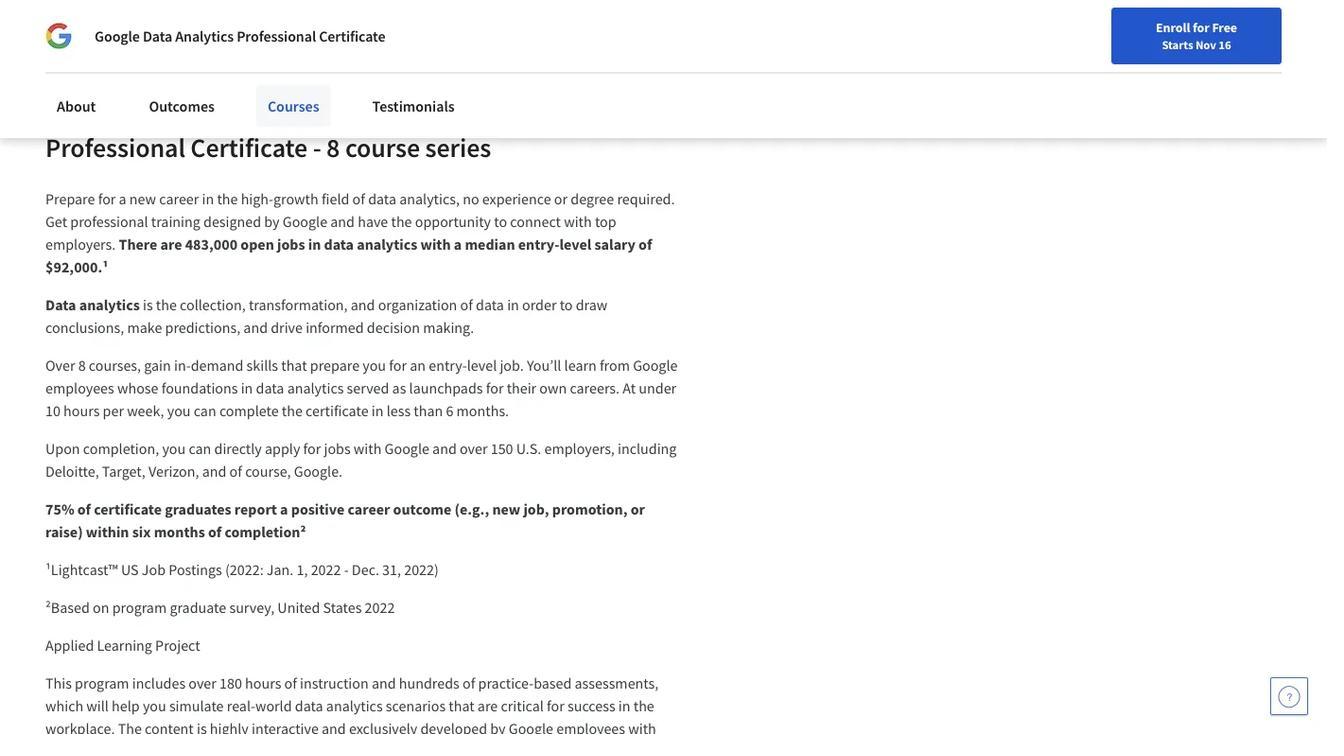 Task type: locate. For each thing, give the bounding box(es) containing it.
make
[[127, 319, 162, 338]]

1 vertical spatial jobs
[[324, 440, 351, 459]]

professional down about
[[45, 132, 185, 165]]

0 horizontal spatial career
[[159, 190, 199, 209]]

in-
[[174, 357, 191, 375]]

drive
[[271, 319, 303, 338]]

1 vertical spatial by
[[491, 720, 506, 734]]

by
[[264, 213, 280, 232], [491, 720, 506, 734]]

in down assessments,
[[619, 697, 631, 716]]

raise)
[[45, 523, 83, 542]]

entry-
[[518, 235, 560, 254], [429, 357, 467, 375]]

with inside prepare for a new career in the high-growth field of data analytics, no experience or degree required. get professional training designed by google and have the opportunity to connect with top employers.
[[564, 213, 592, 232]]

8 left 'course'
[[327, 132, 340, 165]]

to left draw
[[560, 296, 573, 315]]

served
[[347, 379, 389, 398]]

you down includes
[[143, 697, 166, 716]]

with down served
[[354, 440, 382, 459]]

of right the field
[[353, 190, 365, 209]]

1 vertical spatial new
[[493, 500, 521, 519]]

that inside over 8 courses, gain in-demand skills that prepare you for an entry-level job. you'll learn from google employees whose foundations in data analytics served as launchpads for their own careers. at under 10 hours per week, you can complete the certificate in less than 6 months.
[[281, 357, 307, 375]]

your left performance
[[274, 14, 302, 33]]

to up 'median'
[[494, 213, 507, 232]]

1 vertical spatial professional
[[45, 132, 185, 165]]

program down 'us'
[[112, 599, 167, 618]]

2022 right states on the bottom left of the page
[[365, 599, 395, 618]]

data inside this program includes over 180 hours of instruction and hundreds of practice-based assessments, which will help you simulate real-world data analytics scenarios that are critical for success in the workplace. the content is highly interactive and exclusively developed by google employees wi
[[295, 697, 323, 716]]

hours right 10
[[64, 402, 100, 421]]

1 horizontal spatial professional
[[237, 27, 316, 45]]

1 vertical spatial certificate
[[94, 500, 162, 519]]

data up 'conclusions,'
[[45, 296, 76, 315]]

are down practice-
[[478, 697, 498, 716]]

entry- down connect
[[518, 235, 560, 254]]

or inside 75% of certificate graduates report a positive career outcome (e.g., new job, promotion, or raise) within six months of completion²
[[631, 500, 645, 519]]

1 horizontal spatial with
[[421, 235, 451, 254]]

1 vertical spatial a
[[454, 235, 462, 254]]

0 horizontal spatial entry-
[[429, 357, 467, 375]]

courses
[[268, 97, 320, 115]]

can inside over 8 courses, gain in-demand skills that prepare you for an entry-level job. you'll learn from google employees whose foundations in data analytics served as launchpads for their own careers. at under 10 hours per week, you can complete the certificate in less than 6 months.
[[194, 402, 216, 421]]

1 horizontal spatial a
[[280, 500, 288, 519]]

0 horizontal spatial 2022
[[311, 561, 341, 580]]

by up 'open'
[[264, 213, 280, 232]]

0 horizontal spatial over
[[189, 675, 217, 693]]

0 vertical spatial jobs
[[277, 235, 305, 254]]

per
[[103, 402, 124, 421]]

find
[[802, 60, 826, 77]]

0 vertical spatial -
[[313, 132, 321, 165]]

over inside upon completion, you can directly apply for jobs with google and over 150 u.s. employers, including deloitte, target, verizon, and of course, google.
[[460, 440, 488, 459]]

by inside this program includes over 180 hours of instruction and hundreds of practice-based assessments, which will help you simulate real-world data analytics scenarios that are critical for success in the workplace. the content is highly interactive and exclusively developed by google employees wi
[[491, 720, 506, 734]]

data right it
[[143, 27, 172, 45]]

data inside prepare for a new career in the high-growth field of data analytics, no experience or degree required. get professional training designed by google and have the opportunity to connect with top employers.
[[368, 190, 397, 209]]

google.
[[294, 463, 343, 481]]

google down critical in the bottom left of the page
[[509, 720, 554, 734]]

is down "simulate"
[[197, 720, 207, 734]]

0 vertical spatial on
[[129, 14, 146, 33]]

jobs
[[277, 235, 305, 254], [324, 440, 351, 459]]

31,
[[382, 561, 401, 580]]

1 horizontal spatial over
[[460, 440, 488, 459]]

of right the salary on the top left
[[639, 235, 652, 254]]

0 horizontal spatial certificate
[[94, 500, 162, 519]]

job
[[142, 561, 166, 580]]

1 horizontal spatial certificate
[[306, 402, 369, 421]]

- left dec.
[[344, 561, 349, 580]]

in up the designed
[[202, 190, 214, 209]]

on right it
[[129, 14, 146, 33]]

on right ²based
[[93, 599, 109, 618]]

including
[[618, 440, 677, 459]]

1 vertical spatial with
[[421, 235, 451, 254]]

0 horizontal spatial is
[[143, 296, 153, 315]]

deloitte,
[[45, 463, 99, 481]]

1 vertical spatial that
[[449, 697, 475, 716]]

google down growth
[[283, 213, 328, 232]]

analytics,
[[400, 190, 460, 209]]

in right the media
[[259, 14, 271, 33]]

None search field
[[270, 50, 582, 88]]

based
[[534, 675, 572, 693]]

analytics inside there are 483,000 open jobs in data analytics with a median entry-level salary of $92,000.¹
[[357, 235, 418, 254]]

the
[[217, 190, 238, 209], [391, 213, 412, 232], [156, 296, 177, 315], [282, 402, 303, 421], [634, 697, 655, 716]]

of right 75%
[[77, 500, 91, 519]]

informed
[[306, 319, 364, 338]]

assessments,
[[575, 675, 659, 693]]

and down the field
[[331, 213, 355, 232]]

1 horizontal spatial is
[[197, 720, 207, 734]]

1 vertical spatial 8
[[78, 357, 86, 375]]

1 vertical spatial program
[[75, 675, 129, 693]]

2022 right 1,
[[311, 561, 341, 580]]

with down the opportunity
[[421, 235, 451, 254]]

8 right over
[[78, 357, 86, 375]]

over
[[45, 357, 75, 375]]

0 vertical spatial to
[[494, 213, 507, 232]]

0 horizontal spatial or
[[554, 190, 568, 209]]

0 horizontal spatial on
[[93, 599, 109, 618]]

a up professional
[[119, 190, 126, 209]]

certificate
[[306, 402, 369, 421], [94, 500, 162, 519]]

salary
[[595, 235, 636, 254]]

or inside prepare for a new career in the high-growth field of data analytics, no experience or degree required. get professional training designed by google and have the opportunity to connect with top employers.
[[554, 190, 568, 209]]

by down critical in the bottom left of the page
[[491, 720, 506, 734]]

you inside upon completion, you can directly apply for jobs with google and over 150 u.s. employers, including deloitte, target, verizon, and of course, google.
[[162, 440, 186, 459]]

employees inside this program includes over 180 hours of instruction and hundreds of practice-based assessments, which will help you simulate real-world data analytics scenarios that are critical for success in the workplace. the content is highly interactive and exclusively developed by google employees wi
[[557, 720, 626, 734]]

0 vertical spatial or
[[554, 190, 568, 209]]

1 horizontal spatial are
[[478, 697, 498, 716]]

organization
[[378, 296, 457, 315]]

this
[[45, 675, 72, 693]]

professional
[[237, 27, 316, 45], [45, 132, 185, 165]]

experience
[[483, 190, 551, 209]]

1 vertical spatial -
[[344, 561, 349, 580]]

1 horizontal spatial hours
[[245, 675, 281, 693]]

making.
[[423, 319, 474, 338]]

1 vertical spatial employees
[[557, 720, 626, 734]]

critical
[[501, 697, 544, 716]]

0 vertical spatial that
[[281, 357, 307, 375]]

a right report
[[280, 500, 288, 519]]

1 vertical spatial is
[[197, 720, 207, 734]]

1 horizontal spatial level
[[560, 235, 592, 254]]

open
[[241, 235, 274, 254]]

employers.
[[45, 235, 116, 254]]

with inside there are 483,000 open jobs in data analytics with a median entry-level salary of $92,000.¹
[[421, 235, 451, 254]]

1 vertical spatial data
[[45, 296, 76, 315]]

1 vertical spatial over
[[189, 675, 217, 693]]

0 vertical spatial are
[[160, 235, 182, 254]]

enroll
[[1157, 19, 1191, 36]]

of down graduates
[[208, 523, 222, 542]]

data up the have
[[368, 190, 397, 209]]

1 horizontal spatial to
[[560, 296, 573, 315]]

level left job.
[[467, 357, 497, 375]]

entry- inside there are 483,000 open jobs in data analytics with a median entry-level salary of $92,000.¹
[[518, 235, 560, 254]]

certificate up 'six'
[[94, 500, 162, 519]]

graduates
[[165, 500, 232, 519]]

with inside upon completion, you can directly apply for jobs with google and over 150 u.s. employers, including deloitte, target, verizon, and of course, google.
[[354, 440, 382, 459]]

skills
[[247, 357, 278, 375]]

0 horizontal spatial new
[[130, 190, 156, 209]]

a down the opportunity
[[454, 235, 462, 254]]

google up under
[[633, 357, 678, 375]]

over left 150
[[460, 440, 488, 459]]

0 horizontal spatial that
[[281, 357, 307, 375]]

program up the will
[[75, 675, 129, 693]]

0 horizontal spatial are
[[160, 235, 182, 254]]

career down upon completion, you can directly apply for jobs with google and over 150 u.s. employers, including deloitte, target, verizon, and of course, google. at the bottom of page
[[348, 500, 390, 519]]

is inside this program includes over 180 hours of instruction and hundreds of practice-based assessments, which will help you simulate real-world data analytics scenarios that are critical for success in the workplace. the content is highly interactive and exclusively developed by google employees wi
[[197, 720, 207, 734]]

0 horizontal spatial employees
[[45, 379, 114, 398]]

show notifications image
[[1127, 62, 1149, 84]]

entry- inside over 8 courses, gain in-demand skills that prepare you for an entry-level job. you'll learn from google employees whose foundations in data analytics served as launchpads for their own careers. at under 10 hours per week, you can complete the certificate in less than 6 months.
[[429, 357, 467, 375]]

1 horizontal spatial your
[[829, 60, 854, 77]]

job.
[[500, 357, 524, 375]]

0 horizontal spatial hours
[[64, 402, 100, 421]]

-
[[313, 132, 321, 165], [344, 561, 349, 580]]

for up professional
[[98, 190, 116, 209]]

analytics inside over 8 courses, gain in-demand skills that prepare you for an entry-level job. you'll learn from google employees whose foundations in data analytics served as launchpads for their own careers. at under 10 hours per week, you can complete the certificate in less than 6 months.
[[287, 379, 344, 398]]

google inside this program includes over 180 hours of instruction and hundreds of practice-based assessments, which will help you simulate real-world data analytics scenarios that are critical for success in the workplace. the content is highly interactive and exclusively developed by google employees wi
[[509, 720, 554, 734]]

or left degree
[[554, 190, 568, 209]]

1 horizontal spatial new
[[493, 500, 521, 519]]

you inside this program includes over 180 hours of instruction and hundreds of practice-based assessments, which will help you simulate real-world data analytics scenarios that are critical for success in the workplace. the content is highly interactive and exclusively developed by google employees wi
[[143, 697, 166, 716]]

1 vertical spatial level
[[467, 357, 497, 375]]

1 horizontal spatial jobs
[[324, 440, 351, 459]]

1 vertical spatial are
[[478, 697, 498, 716]]

0 vertical spatial entry-
[[518, 235, 560, 254]]

1 horizontal spatial or
[[631, 500, 645, 519]]

certificate inside 75% of certificate graduates report a positive career outcome (e.g., new job, promotion, or raise) within six months of completion²
[[94, 500, 162, 519]]

you'll
[[527, 357, 562, 375]]

that up "developed"
[[449, 697, 475, 716]]

1 horizontal spatial career
[[348, 500, 390, 519]]

level left the salary on the top left
[[560, 235, 592, 254]]

0 horizontal spatial data
[[45, 296, 76, 315]]

of up making.
[[461, 296, 473, 315]]

0 horizontal spatial certificate
[[191, 132, 308, 165]]

jobs right 'open'
[[277, 235, 305, 254]]

1 horizontal spatial that
[[449, 697, 475, 716]]

or right promotion, at the left
[[631, 500, 645, 519]]

1 horizontal spatial by
[[491, 720, 506, 734]]

1 horizontal spatial 2022
[[365, 599, 395, 618]]

data inside over 8 courses, gain in-demand skills that prepare you for an entry-level job. you'll learn from google employees whose foundations in data analytics served as launchpads for their own careers. at under 10 hours per week, you can complete the certificate in less than 6 months.
[[256, 379, 284, 398]]

0 horizontal spatial level
[[467, 357, 497, 375]]

1 horizontal spatial employees
[[557, 720, 626, 734]]

outcome
[[393, 500, 452, 519]]

0 vertical spatial career
[[159, 190, 199, 209]]

1 vertical spatial 2022
[[365, 599, 395, 618]]

the up "make"
[[156, 296, 177, 315]]

the down assessments,
[[634, 697, 655, 716]]

united
[[278, 599, 320, 618]]

google down less
[[385, 440, 430, 459]]

0 vertical spatial hours
[[64, 402, 100, 421]]

0 horizontal spatial to
[[494, 213, 507, 232]]

is up "make"
[[143, 296, 153, 315]]

for inside prepare for a new career in the high-growth field of data analytics, no experience or degree required. get professional training designed by google and have the opportunity to connect with top employers.
[[98, 190, 116, 209]]

analytics down the have
[[357, 235, 418, 254]]

by inside prepare for a new career in the high-growth field of data analytics, no experience or degree required. get professional training designed by google and have the opportunity to connect with top employers.
[[264, 213, 280, 232]]

can
[[194, 402, 216, 421], [189, 440, 211, 459]]

entry- up the launchpads
[[429, 357, 467, 375]]

certificate up high- on the left top
[[191, 132, 308, 165]]

0 vertical spatial can
[[194, 402, 216, 421]]

level inside there are 483,000 open jobs in data analytics with a median entry-level salary of $92,000.¹
[[560, 235, 592, 254]]

gain
[[144, 357, 171, 375]]

that
[[281, 357, 307, 375], [449, 697, 475, 716]]

predictions,
[[165, 319, 241, 338]]

of down directly
[[230, 463, 242, 481]]

1 horizontal spatial entry-
[[518, 235, 560, 254]]

for up nov
[[1194, 19, 1210, 36]]

data down skills
[[256, 379, 284, 398]]

for inside enroll for free starts nov 16
[[1194, 19, 1210, 36]]

0 vertical spatial 8
[[327, 132, 340, 165]]

there
[[119, 235, 157, 254]]

0 horizontal spatial with
[[354, 440, 382, 459]]

english button
[[985, 38, 1099, 99]]

1 vertical spatial entry-
[[429, 357, 467, 375]]

in down growth
[[308, 235, 321, 254]]

that right skills
[[281, 357, 307, 375]]

1 vertical spatial can
[[189, 440, 211, 459]]

8
[[327, 132, 340, 165], [78, 357, 86, 375]]

employees
[[45, 379, 114, 398], [557, 720, 626, 734]]

0 horizontal spatial your
[[274, 14, 302, 33]]

over up "simulate"
[[189, 675, 217, 693]]

are down training
[[160, 235, 182, 254]]

a
[[119, 190, 126, 209], [454, 235, 462, 254], [280, 500, 288, 519]]

new up training
[[130, 190, 156, 209]]

employees down over
[[45, 379, 114, 398]]

new inside 75% of certificate graduates report a positive career outcome (e.g., new job, promotion, or raise) within six months of completion²
[[493, 500, 521, 519]]

data
[[143, 27, 172, 45], [45, 296, 76, 315]]

in left order
[[507, 296, 519, 315]]

0 vertical spatial is
[[143, 296, 153, 315]]

0 vertical spatial certificate
[[306, 402, 369, 421]]

in
[[259, 14, 271, 33], [202, 190, 214, 209], [308, 235, 321, 254], [507, 296, 519, 315], [241, 379, 253, 398], [372, 402, 384, 421], [619, 697, 631, 716]]

to inside is the collection, transformation, and organization of data in order to draw conclusions, make predictions, and drive informed decision making.
[[560, 296, 573, 315]]

2 horizontal spatial a
[[454, 235, 462, 254]]

0 vertical spatial 2022
[[311, 561, 341, 580]]

developed
[[421, 720, 488, 734]]

for down based at the bottom left
[[547, 697, 565, 716]]

of
[[353, 190, 365, 209], [639, 235, 652, 254], [461, 296, 473, 315], [230, 463, 242, 481], [77, 500, 91, 519], [208, 523, 222, 542], [284, 675, 297, 693], [463, 675, 475, 693]]

applied learning project
[[45, 637, 200, 656]]

0 vertical spatial over
[[460, 440, 488, 459]]

certificate down served
[[306, 402, 369, 421]]

and inside prepare for a new career in the high-growth field of data analytics, no experience or degree required. get professional training designed by google and have the opportunity to connect with top employers.
[[331, 213, 355, 232]]

courses,
[[89, 357, 141, 375]]

certificate left review
[[319, 27, 386, 45]]

with down degree
[[564, 213, 592, 232]]

starts
[[1163, 37, 1194, 52]]

demand
[[191, 357, 244, 375]]

decision
[[367, 319, 420, 338]]

career
[[159, 190, 199, 209], [348, 500, 390, 519]]

the up the apply at the left bottom of the page
[[282, 402, 303, 421]]

and down directly
[[202, 463, 227, 481]]

certificate inside over 8 courses, gain in-demand skills that prepare you for an entry-level job. you'll learn from google employees whose foundations in data analytics served as launchpads for their own careers. at under 10 hours per week, you can complete the certificate in less than 6 months.
[[306, 402, 369, 421]]

for up google.
[[303, 440, 321, 459]]

career up training
[[159, 190, 199, 209]]

opportunity
[[415, 213, 491, 232]]

data
[[368, 190, 397, 209], [324, 235, 354, 254], [476, 296, 504, 315], [256, 379, 284, 398], [295, 697, 323, 716]]

- down the courses link
[[313, 132, 321, 165]]

(e.g.,
[[455, 500, 490, 519]]

with for over
[[354, 440, 382, 459]]

0 horizontal spatial jobs
[[277, 235, 305, 254]]

connect
[[510, 213, 561, 232]]

nov
[[1196, 37, 1217, 52]]

field
[[322, 190, 350, 209]]

0 vertical spatial by
[[264, 213, 280, 232]]

for left an in the left of the page
[[389, 357, 407, 375]]

1 horizontal spatial certificate
[[319, 27, 386, 45]]

0 vertical spatial professional
[[237, 27, 316, 45]]

2022 for 1,
[[311, 561, 341, 580]]

order
[[522, 296, 557, 315]]

you up served
[[363, 357, 386, 375]]

data down the field
[[324, 235, 354, 254]]

employees down success
[[557, 720, 626, 734]]

you up 'verizon,'
[[162, 440, 186, 459]]

free
[[1213, 19, 1238, 36]]

data left order
[[476, 296, 504, 315]]

analytics down prepare
[[287, 379, 344, 398]]

is inside is the collection, transformation, and organization of data in order to draw conclusions, make predictions, and drive informed decision making.
[[143, 296, 153, 315]]

media
[[188, 14, 228, 33]]

of left practice-
[[463, 675, 475, 693]]

0 vertical spatial employees
[[45, 379, 114, 398]]

2022
[[311, 561, 341, 580], [365, 599, 395, 618]]

1 vertical spatial your
[[829, 60, 854, 77]]

verizon,
[[149, 463, 199, 481]]

review
[[390, 14, 432, 33]]

0 horizontal spatial by
[[264, 213, 280, 232]]

0 horizontal spatial 8
[[78, 357, 86, 375]]

new left the job, in the left of the page
[[493, 500, 521, 519]]

1 vertical spatial hours
[[245, 675, 281, 693]]

outcomes link
[[138, 85, 226, 127]]

0 vertical spatial your
[[274, 14, 302, 33]]

can up 'verizon,'
[[189, 440, 211, 459]]

2 horizontal spatial with
[[564, 213, 592, 232]]

1 vertical spatial career
[[348, 500, 390, 519]]

2 vertical spatial a
[[280, 500, 288, 519]]

u.s.
[[517, 440, 542, 459]]

0 vertical spatial with
[[564, 213, 592, 232]]

0 horizontal spatial a
[[119, 190, 126, 209]]

1 vertical spatial or
[[631, 500, 645, 519]]

analytics down instruction
[[326, 697, 383, 716]]

75% of certificate graduates report a positive career outcome (e.g., new job, promotion, or raise) within six months of completion²
[[45, 500, 649, 542]]

complete
[[219, 402, 279, 421]]

level inside over 8 courses, gain in-demand skills that prepare you for an entry-level job. you'll learn from google employees whose foundations in data analytics served as launchpads for their own careers. at under 10 hours per week, you can complete the certificate in less than 6 months.
[[467, 357, 497, 375]]

shopping cart: 1 item image
[[939, 52, 975, 82]]

us
[[121, 561, 139, 580]]

includes
[[132, 675, 186, 693]]

professional right the media
[[237, 27, 316, 45]]

and down 6
[[433, 440, 457, 459]]



Task type: vqa. For each thing, say whether or not it's contained in the screenshot.
first you'll from the right
no



Task type: describe. For each thing, give the bounding box(es) containing it.
analytics inside this program includes over 180 hours of instruction and hundreds of practice-based assessments, which will help you simulate real-world data analytics scenarios that are critical for success in the workplace. the content is highly interactive and exclusively developed by google employees wi
[[326, 697, 383, 716]]

interactive
[[252, 720, 319, 734]]

courses link
[[256, 85, 331, 127]]

75%
[[45, 500, 74, 519]]

hours inside this program includes over 180 hours of instruction and hundreds of practice-based assessments, which will help you simulate real-world data analytics scenarios that are critical for success in the workplace. the content is highly interactive and exclusively developed by google employees wi
[[245, 675, 281, 693]]

²based on program graduate survey, united states 2022
[[45, 599, 395, 618]]

degree
[[571, 190, 615, 209]]

in inside prepare for a new career in the high-growth field of data analytics, no experience or degree required. get professional training designed by google and have the opportunity to connect with top employers.
[[202, 190, 214, 209]]

completion,
[[83, 440, 159, 459]]

required.
[[618, 190, 675, 209]]

transformation,
[[249, 296, 348, 315]]

2022 for states
[[365, 599, 395, 618]]

that inside this program includes over 180 hours of instruction and hundreds of practice-based assessments, which will help you simulate real-world data analytics scenarios that are critical for success in the workplace. the content is highly interactive and exclusively developed by google employees wi
[[449, 697, 475, 716]]

and down instruction
[[322, 720, 346, 734]]

google inside upon completion, you can directly apply for jobs with google and over 150 u.s. employers, including deloitte, target, verizon, and of course, google.
[[385, 440, 430, 459]]

google up coursera image
[[95, 27, 140, 45]]

jobs inside there are 483,000 open jobs in data analytics with a median entry-level salary of $92,000.¹
[[277, 235, 305, 254]]

and up informed
[[351, 296, 375, 315]]

help
[[112, 697, 140, 716]]

learning
[[97, 637, 152, 656]]

over inside this program includes over 180 hours of instruction and hundreds of practice-based assessments, which will help you simulate real-world data analytics scenarios that are critical for success in the workplace. the content is highly interactive and exclusively developed by google employees wi
[[189, 675, 217, 693]]

program inside this program includes over 180 hours of instruction and hundreds of practice-based assessments, which will help you simulate real-world data analytics scenarios that are critical for success in the workplace. the content is highly interactive and exclusively developed by google employees wi
[[75, 675, 129, 693]]

english
[[1019, 59, 1065, 78]]

and right the media
[[231, 14, 255, 33]]

the right the have
[[391, 213, 412, 232]]

analytics
[[175, 27, 234, 45]]

career inside 75% of certificate graduates report a positive career outcome (e.g., new job, promotion, or raise) within six months of completion²
[[348, 500, 390, 519]]

in left less
[[372, 402, 384, 421]]

practice-
[[478, 675, 534, 693]]

whose
[[117, 379, 159, 398]]

months.
[[457, 402, 509, 421]]

1 horizontal spatial -
[[344, 561, 349, 580]]

a inside there are 483,000 open jobs in data analytics with a median entry-level salary of $92,000.¹
[[454, 235, 462, 254]]

coursera career certificate image
[[925, 0, 1240, 90]]

over 8 courses, gain in-demand skills that prepare you for an entry-level job. you'll learn from google employees whose foundations in data analytics served as launchpads for their own careers. at under 10 hours per week, you can complete the certificate in less than 6 months.
[[45, 357, 681, 421]]

google inside over 8 courses, gain in-demand skills that prepare you for an entry-level job. you'll learn from google employees whose foundations in data analytics served as launchpads for their own careers. at under 10 hours per week, you can complete the certificate in less than 6 months.
[[633, 357, 678, 375]]

you down foundations
[[167, 402, 191, 421]]

1,
[[297, 561, 308, 580]]

from
[[600, 357, 630, 375]]

google data analytics professional certificate
[[95, 27, 386, 45]]

upon completion, you can directly apply for jobs with google and over 150 u.s. employers, including deloitte, target, verizon, and of course, google.
[[45, 440, 680, 481]]

enroll for free starts nov 16
[[1157, 19, 1238, 52]]

of inside prepare for a new career in the high-growth field of data analytics, no experience or degree required. get professional training designed by google and have the opportunity to connect with top employers.
[[353, 190, 365, 209]]

an
[[410, 357, 426, 375]]

growth
[[274, 190, 319, 209]]

0 vertical spatial program
[[112, 599, 167, 618]]

(2022:
[[225, 561, 264, 580]]

to inside prepare for a new career in the high-growth field of data analytics, no experience or degree required. get professional training designed by google and have the opportunity to connect with top employers.
[[494, 213, 507, 232]]

own
[[540, 379, 567, 398]]

course,
[[245, 463, 291, 481]]

data analytics
[[45, 296, 140, 315]]

is the collection, transformation, and organization of data in order to draw conclusions, make predictions, and drive informed decision making.
[[45, 296, 611, 338]]

for up months. on the bottom
[[486, 379, 504, 398]]

the inside is the collection, transformation, and organization of data in order to draw conclusions, make predictions, and drive informed decision making.
[[156, 296, 177, 315]]

jan.
[[267, 561, 294, 580]]

their
[[507, 379, 537, 398]]

workplace.
[[45, 720, 115, 734]]

applied
[[45, 637, 94, 656]]

for
[[30, 9, 51, 28]]

google image
[[45, 23, 72, 49]]

less
[[387, 402, 411, 421]]

employees inside over 8 courses, gain in-demand skills that prepare you for an entry-level job. you'll learn from google employees whose foundations in data analytics served as launchpads for their own careers. at under 10 hours per week, you can complete the certificate in less than 6 months.
[[45, 379, 114, 398]]

success
[[568, 697, 616, 716]]

apply
[[265, 440, 300, 459]]

for inside upon completion, you can directly apply for jobs with google and over 150 u.s. employers, including deloitte, target, verizon, and of course, google.
[[303, 440, 321, 459]]

series
[[425, 132, 491, 165]]

share it on social media and in your performance review
[[78, 14, 432, 33]]

1 horizontal spatial 8
[[327, 132, 340, 165]]

in inside is the collection, transformation, and organization of data in order to draw conclusions, make predictions, and drive informed decision making.
[[507, 296, 519, 315]]

career inside prepare for a new career in the high-growth field of data analytics, no experience or degree required. get professional training designed by google and have the opportunity to connect with top employers.
[[159, 190, 199, 209]]

careers.
[[570, 379, 620, 398]]

simulate
[[169, 697, 224, 716]]

professional
[[70, 213, 148, 232]]

0 horizontal spatial -
[[313, 132, 321, 165]]

will
[[86, 697, 109, 716]]

a inside 75% of certificate graduates report a positive career outcome (e.g., new job, promotion, or raise) within six months of completion²
[[280, 500, 288, 519]]

promotion,
[[552, 500, 628, 519]]

coursera image
[[23, 53, 143, 84]]

than
[[414, 402, 443, 421]]

help center image
[[1279, 685, 1301, 708]]

for inside this program includes over 180 hours of instruction and hundreds of practice-based assessments, which will help you simulate real-world data analytics scenarios that are critical for success in the workplace. the content is highly interactive and exclusively developed by google employees wi
[[547, 697, 565, 716]]

can inside upon completion, you can directly apply for jobs with google and over 150 u.s. employers, including deloitte, target, verizon, and of course, google.
[[189, 440, 211, 459]]

analytics up 'conclusions,'
[[79, 296, 140, 315]]

median
[[465, 235, 515, 254]]

150
[[491, 440, 514, 459]]

highly
[[210, 720, 249, 734]]

the inside this program includes over 180 hours of instruction and hundreds of practice-based assessments, which will help you simulate real-world data analytics scenarios that are critical for success in the workplace. the content is highly interactive and exclusively developed by google employees wi
[[634, 697, 655, 716]]

10
[[45, 402, 60, 421]]

in inside there are 483,000 open jobs in data analytics with a median entry-level salary of $92,000.¹
[[308, 235, 321, 254]]

real-
[[227, 697, 256, 716]]

about
[[57, 97, 96, 115]]

week,
[[127, 402, 164, 421]]

of inside is the collection, transformation, and organization of data in order to draw conclusions, make predictions, and drive informed decision making.
[[461, 296, 473, 315]]

6
[[446, 402, 454, 421]]

instruction
[[300, 675, 369, 693]]

six
[[132, 523, 151, 542]]

8 inside over 8 courses, gain in-demand skills that prepare you for an entry-level job. you'll learn from google employees whose foundations in data analytics served as launchpads for their own careers. at under 10 hours per week, you can complete the certificate in less than 6 months.
[[78, 357, 86, 375]]

under
[[639, 379, 677, 398]]

employers,
[[545, 440, 615, 459]]

0 horizontal spatial professional
[[45, 132, 185, 165]]

of inside upon completion, you can directly apply for jobs with google and over 150 u.s. employers, including deloitte, target, verizon, and of course, google.
[[230, 463, 242, 481]]

find your new career link
[[792, 57, 930, 80]]

upon
[[45, 440, 80, 459]]

designed
[[204, 213, 261, 232]]

launchpads
[[409, 379, 483, 398]]

testimonials
[[373, 97, 455, 115]]

directly
[[214, 440, 262, 459]]

1 vertical spatial on
[[93, 599, 109, 618]]

data inside is the collection, transformation, and organization of data in order to draw conclusions, make predictions, and drive informed decision making.
[[476, 296, 504, 315]]

data inside there are 483,000 open jobs in data analytics with a median entry-level salary of $92,000.¹
[[324, 235, 354, 254]]

high-
[[241, 190, 274, 209]]

training
[[151, 213, 201, 232]]

career
[[884, 60, 920, 77]]

exclusively
[[349, 720, 418, 734]]

of up world
[[284, 675, 297, 693]]

google inside prepare for a new career in the high-growth field of data analytics, no experience or degree required. get professional training designed by google and have the opportunity to connect with top employers.
[[283, 213, 328, 232]]

which
[[45, 697, 83, 716]]

and left drive
[[244, 319, 268, 338]]

collection,
[[180, 296, 246, 315]]

1 horizontal spatial on
[[129, 14, 146, 33]]

it
[[117, 14, 126, 33]]

learn
[[565, 357, 597, 375]]

in up complete
[[241, 379, 253, 398]]

job,
[[524, 500, 549, 519]]

jobs inside upon completion, you can directly apply for jobs with google and over 150 u.s. employers, including deloitte, target, verizon, and of course, google.
[[324, 440, 351, 459]]

1 vertical spatial certificate
[[191, 132, 308, 165]]

¹lightcast™
[[45, 561, 118, 580]]

hours inside over 8 courses, gain in-demand skills that prepare you for an entry-level job. you'll learn from google employees whose foundations in data analytics served as launchpads for their own careers. at under 10 hours per week, you can complete the certificate in less than 6 months.
[[64, 402, 100, 421]]

in inside this program includes over 180 hours of instruction and hundreds of practice-based assessments, which will help you simulate real-world data analytics scenarios that are critical for success in the workplace. the content is highly interactive and exclusively developed by google employees wi
[[619, 697, 631, 716]]

of inside there are 483,000 open jobs in data analytics with a median entry-level salary of $92,000.¹
[[639, 235, 652, 254]]

$92,000.¹
[[45, 258, 108, 277]]

the inside over 8 courses, gain in-demand skills that prepare you for an entry-level job. you'll learn from google employees whose foundations in data analytics served as launchpads for their own careers. at under 10 hours per week, you can complete the certificate in less than 6 months.
[[282, 402, 303, 421]]

prepare for a new career in the high-growth field of data analytics, no experience or degree required. get professional training designed by google and have the opportunity to connect with top employers.
[[45, 190, 678, 254]]

and up scenarios
[[372, 675, 396, 693]]

share
[[78, 14, 114, 33]]

new inside prepare for a new career in the high-growth field of data analytics, no experience or degree required. get professional training designed by google and have the opportunity to connect with top employers.
[[130, 190, 156, 209]]

are inside this program includes over 180 hours of instruction and hundreds of practice-based assessments, which will help you simulate real-world data analytics scenarios that are critical for success in the workplace. the content is highly interactive and exclusively developed by google employees wi
[[478, 697, 498, 716]]

with for entry-
[[421, 235, 451, 254]]

the up the designed
[[217, 190, 238, 209]]

top
[[595, 213, 617, 232]]

course
[[345, 132, 420, 165]]

0 vertical spatial certificate
[[319, 27, 386, 45]]

are inside there are 483,000 open jobs in data analytics with a median entry-level salary of $92,000.¹
[[160, 235, 182, 254]]

a inside prepare for a new career in the high-growth field of data analytics, no experience or degree required. get professional training designed by google and have the opportunity to connect with top employers.
[[119, 190, 126, 209]]

0 vertical spatial data
[[143, 27, 172, 45]]



